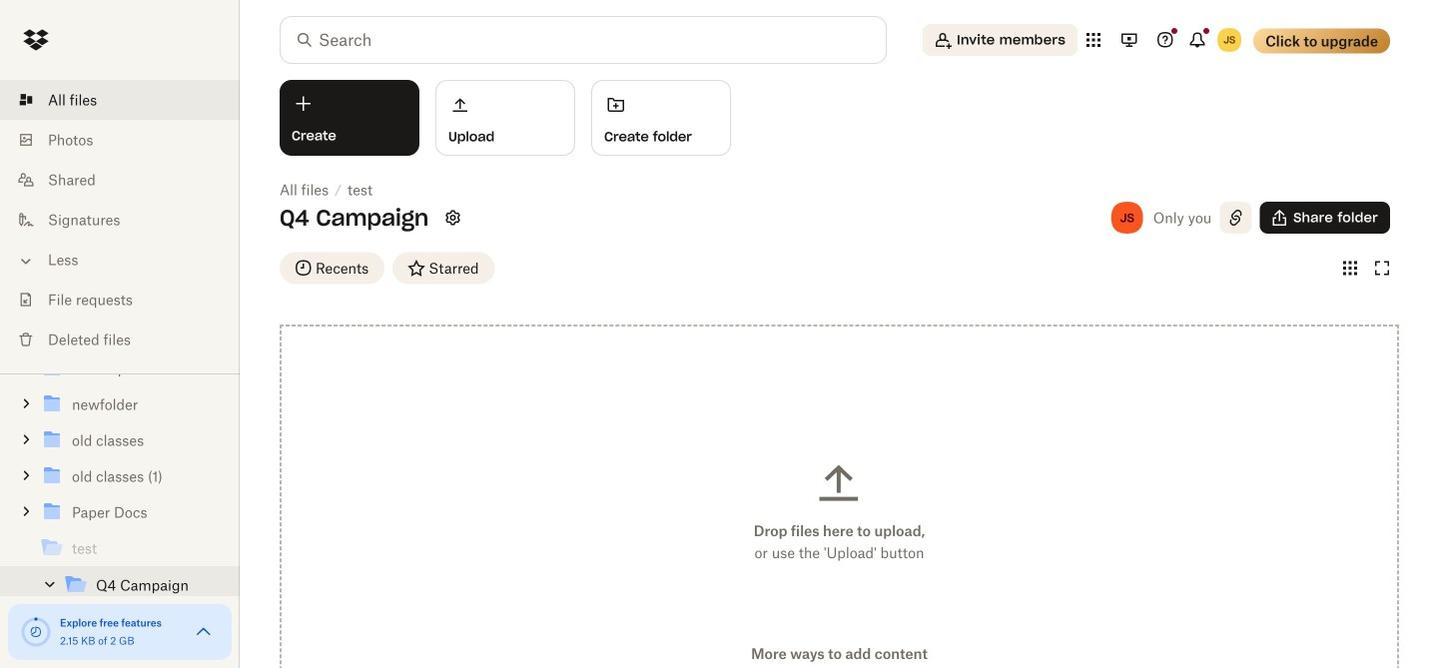 Task type: describe. For each thing, give the bounding box(es) containing it.
quota usage image
[[20, 616, 52, 648]]

quota usage progress bar
[[20, 616, 52, 648]]



Task type: vqa. For each thing, say whether or not it's contained in the screenshot.
Search in folder "Dropbox" Text Box
yes



Task type: locate. For each thing, give the bounding box(es) containing it.
group
[[0, 311, 240, 617]]

Search in folder "Dropbox" text field
[[319, 28, 845, 52]]

folder settings image
[[441, 206, 465, 230]]

list
[[0, 68, 240, 374]]

less image
[[16, 251, 36, 271]]

john smith (you) image
[[1110, 200, 1146, 236]]

dropbox image
[[16, 20, 56, 60]]

list item
[[0, 80, 240, 120]]



